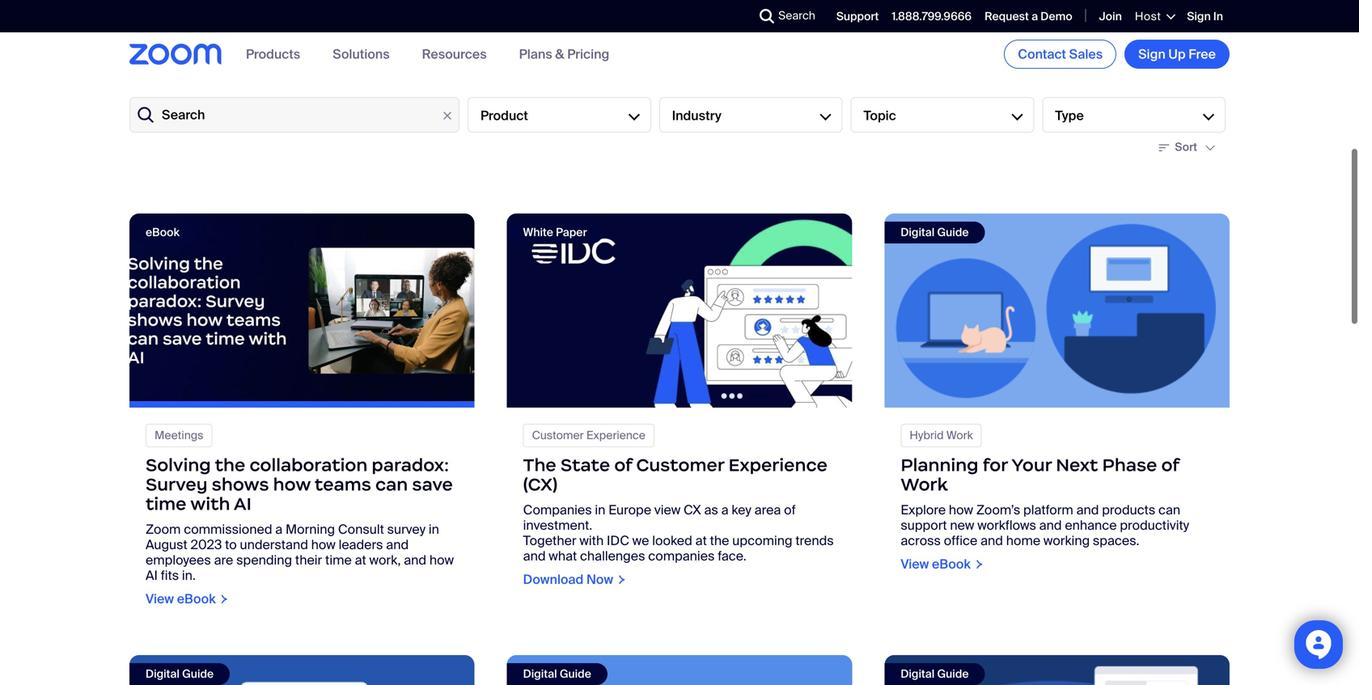 Task type: vqa. For each thing, say whether or not it's contained in the screenshot.
bottom at
yes



Task type: describe. For each thing, give the bounding box(es) containing it.
product button
[[468, 97, 651, 133]]

new
[[950, 517, 975, 534]]

plans & pricing
[[519, 46, 610, 63]]

a inside 'solving the collaboration paradox: survey shows how teams can save time with ai zoom commissioned a morning consult survey in august 2023 to understand how leaders and employees are spending their time at work, and how ai fits in. view ebook'
[[275, 521, 283, 538]]

collaboration
[[250, 454, 368, 476]]

demo
[[1041, 9, 1073, 24]]

next
[[1056, 454, 1099, 476]]

sort
[[1175, 140, 1198, 155]]

1 horizontal spatial of
[[784, 502, 796, 519]]

at inside 'solving the collaboration paradox: survey shows how teams can save time with ai zoom commissioned a morning consult survey in august 2023 to understand how leaders and employees are spending their time at work, and how ai fits in. view ebook'
[[355, 552, 366, 569]]

ebook inside 'solving the collaboration paradox: survey shows how teams can save time with ai zoom commissioned a morning consult survey in august 2023 to understand how leaders and employees are spending their time at work, and how ai fits in. view ebook'
[[177, 591, 216, 608]]

download
[[523, 571, 584, 588]]

products
[[246, 46, 300, 63]]

and right work,
[[404, 552, 427, 569]]

platform
[[1024, 502, 1074, 519]]

and left "enhance"
[[1040, 517, 1062, 534]]

meetings
[[155, 428, 204, 443]]

free
[[1189, 46, 1216, 63]]

support link
[[837, 9, 879, 24]]

sign in link
[[1187, 9, 1224, 24]]

productivity
[[1120, 517, 1190, 534]]

view inside planning for your next phase of work explore how zoom's platform and products can support new workflows and enhance productivity across office and home working spaces. view ebook
[[901, 556, 929, 573]]

industry button
[[659, 97, 843, 133]]

can inside planning for your next phase of work explore how zoom's platform and products can support new workflows and enhance productivity across office and home working spaces. view ebook
[[1159, 502, 1181, 519]]

white paper
[[523, 225, 587, 240]]

morning
[[286, 521, 335, 538]]

guide for 2nd digital guide "link" from the right
[[560, 667, 592, 682]]

leaders
[[339, 537, 383, 554]]

solving the collaboration paradox: survey shows how teams can save time with ai zoom commissioned a morning consult survey in august 2023 to understand how leaders and employees are spending their time at work, and how ai fits in. view ebook
[[146, 454, 454, 608]]

request
[[985, 9, 1029, 24]]

clear search image
[[439, 107, 456, 125]]

(cx)
[[523, 474, 558, 496]]

white
[[523, 225, 554, 240]]

paper
[[556, 225, 587, 240]]

1 horizontal spatial time
[[325, 552, 352, 569]]

paradox:
[[372, 454, 449, 476]]

save
[[412, 474, 453, 496]]

office
[[944, 533, 978, 550]]

0 vertical spatial ebook
[[146, 225, 180, 240]]

join
[[1100, 9, 1122, 24]]

products
[[1102, 502, 1156, 519]]

1 horizontal spatial ai
[[234, 493, 252, 515]]

employees
[[146, 552, 211, 569]]

&
[[555, 46, 564, 63]]

to
[[225, 537, 237, 554]]

in inside the state of customer experience (cx) companies in europe view cx as a key area of investment. together with idc we looked at the upcoming trends and what challenges companies face. download now
[[595, 502, 606, 519]]

zoom
[[146, 521, 181, 538]]

industry
[[672, 107, 722, 124]]

enhance
[[1065, 517, 1117, 534]]

pricing
[[567, 46, 610, 63]]

with inside 'solving the collaboration paradox: survey shows how teams can save time with ai zoom commissioned a morning consult survey in august 2023 to understand how leaders and employees are spending their time at work, and how ai fits in. view ebook'
[[190, 493, 230, 515]]

the inside the state of customer experience (cx) companies in europe view cx as a key area of investment. together with idc we looked at the upcoming trends and what challenges companies face. download now
[[710, 533, 730, 550]]

challenges
[[580, 548, 645, 565]]

for
[[983, 454, 1008, 476]]

save time with ai image
[[129, 214, 475, 408]]

at inside the state of customer experience (cx) companies in europe view cx as a key area of investment. together with idc we looked at the upcoming trends and what challenges companies face. download now
[[696, 533, 707, 550]]

sign up free
[[1139, 46, 1216, 63]]

2023
[[191, 537, 222, 554]]

host
[[1135, 9, 1162, 24]]

view inside 'solving the collaboration paradox: survey shows how teams can save time with ai zoom commissioned a morning consult survey in august 2023 to understand how leaders and employees are spending their time at work, and how ai fits in. view ebook'
[[146, 591, 174, 608]]

what
[[549, 548, 577, 565]]

product
[[481, 107, 528, 124]]

sign up free link
[[1125, 40, 1230, 69]]

face.
[[718, 548, 747, 565]]

contact sales link
[[1005, 40, 1117, 69]]

commissioned
[[184, 521, 272, 538]]

investment.
[[523, 517, 593, 534]]

products button
[[246, 46, 300, 63]]

europe
[[609, 502, 652, 519]]

the inside 'solving the collaboration paradox: survey shows how teams can save time with ai zoom commissioned a morning consult survey in august 2023 to understand how leaders and employees are spending their time at work, and how ai fits in. view ebook'
[[215, 454, 245, 476]]

home
[[1007, 533, 1041, 550]]

key
[[732, 502, 752, 519]]

0 vertical spatial work
[[947, 428, 973, 443]]

hybrid work
[[910, 428, 973, 443]]

phase
[[1103, 454, 1158, 476]]

resources button
[[422, 46, 487, 63]]

in
[[1214, 9, 1224, 24]]

1.888.799.9666
[[892, 9, 972, 24]]

1 digital guide link from the left
[[129, 656, 475, 685]]

consult
[[338, 521, 384, 538]]

0 horizontal spatial of
[[615, 454, 632, 476]]

join link
[[1100, 9, 1122, 24]]

solutions
[[333, 46, 390, 63]]

planning
[[901, 454, 979, 476]]

the state of customer experience (cx) companies in europe view cx as a key area of investment. together with idc we looked at the upcoming trends and what challenges companies face. download now
[[523, 454, 834, 588]]

explore
[[901, 502, 946, 519]]

customer inside the state of customer experience (cx) companies in europe view cx as a key area of investment. together with idc we looked at the upcoming trends and what challenges companies face. download now
[[636, 454, 725, 476]]

trends
[[796, 533, 834, 550]]

state
[[561, 454, 610, 476]]

zoom's
[[977, 502, 1021, 519]]

how left leaders
[[311, 537, 336, 554]]

topic button
[[851, 97, 1034, 133]]

customer experience
[[532, 428, 646, 443]]

topic
[[864, 107, 896, 124]]

3 digital guide link from the left
[[885, 656, 1230, 685]]

understand
[[240, 537, 308, 554]]

2 digital guide link from the left
[[507, 656, 852, 685]]

digital guide for first digital guide "link" from the right
[[901, 667, 969, 682]]

their
[[295, 552, 322, 569]]

view
[[655, 502, 681, 519]]

zoom logo image
[[129, 44, 222, 65]]

support
[[837, 9, 879, 24]]

2 horizontal spatial a
[[1032, 9, 1038, 24]]

0 horizontal spatial experience
[[587, 428, 646, 443]]

request a demo
[[985, 9, 1073, 24]]



Task type: locate. For each thing, give the bounding box(es) containing it.
and up working
[[1077, 502, 1099, 519]]

1 horizontal spatial with
[[580, 533, 604, 550]]

1 vertical spatial at
[[355, 552, 366, 569]]

1 vertical spatial sign
[[1139, 46, 1166, 63]]

together
[[523, 533, 577, 550]]

ai left fits
[[146, 567, 158, 584]]

sign left 'up'
[[1139, 46, 1166, 63]]

with up commissioned
[[190, 493, 230, 515]]

we
[[633, 533, 649, 550]]

the
[[215, 454, 245, 476], [710, 533, 730, 550]]

customer experience infographic image
[[507, 214, 852, 408]]

can right products on the bottom right of the page
[[1159, 502, 1181, 519]]

1 vertical spatial view
[[146, 591, 174, 608]]

0 horizontal spatial digital guide link
[[129, 656, 475, 685]]

0 vertical spatial customer
[[532, 428, 584, 443]]

with
[[190, 493, 230, 515], [580, 533, 604, 550]]

at right looked
[[696, 533, 707, 550]]

1 vertical spatial work
[[901, 474, 948, 496]]

experience up the area
[[729, 454, 828, 476]]

search down zoom logo
[[162, 106, 205, 123]]

time up zoom
[[146, 493, 187, 515]]

1 horizontal spatial a
[[722, 502, 729, 519]]

digital guide for 3rd digital guide "link" from the right
[[146, 667, 214, 682]]

ebook inside planning for your next phase of work explore how zoom's platform and products can support new workflows and enhance productivity across office and home working spaces. view ebook
[[932, 556, 971, 573]]

search left support
[[779, 8, 816, 23]]

type
[[1056, 107, 1084, 124]]

view down fits
[[146, 591, 174, 608]]

1 vertical spatial with
[[580, 533, 604, 550]]

2 horizontal spatial digital guide link
[[885, 656, 1230, 685]]

customer up the cx
[[636, 454, 725, 476]]

in left europe at the left bottom
[[595, 502, 606, 519]]

of right the area
[[784, 502, 796, 519]]

work
[[947, 428, 973, 443], [901, 474, 948, 496]]

1 vertical spatial the
[[710, 533, 730, 550]]

sign
[[1187, 9, 1211, 24], [1139, 46, 1166, 63]]

0 horizontal spatial the
[[215, 454, 245, 476]]

0 vertical spatial at
[[696, 533, 707, 550]]

1 vertical spatial ebook
[[932, 556, 971, 573]]

survey
[[146, 474, 208, 496]]

in.
[[182, 567, 196, 584]]

how right work,
[[430, 552, 454, 569]]

hybrid
[[910, 428, 944, 443]]

with inside the state of customer experience (cx) companies in europe view cx as a key area of investment. together with idc we looked at the upcoming trends and what challenges companies face. download now
[[580, 533, 604, 550]]

sign left in
[[1187, 9, 1211, 24]]

1 vertical spatial time
[[325, 552, 352, 569]]

in right survey
[[429, 521, 439, 538]]

1 vertical spatial can
[[1159, 502, 1181, 519]]

work up explore
[[901, 474, 948, 496]]

0 horizontal spatial view
[[146, 591, 174, 608]]

sign in
[[1187, 9, 1224, 24]]

1 vertical spatial customer
[[636, 454, 725, 476]]

companies
[[648, 548, 715, 565]]

1 vertical spatial a
[[722, 502, 729, 519]]

contact
[[1018, 46, 1067, 63]]

plans & pricing link
[[519, 46, 610, 63]]

fits
[[161, 567, 179, 584]]

1 horizontal spatial in
[[595, 502, 606, 519]]

0 vertical spatial sign
[[1187, 9, 1211, 24]]

workflows
[[978, 517, 1037, 534]]

spending
[[236, 552, 292, 569]]

and left what
[[523, 548, 546, 565]]

1 horizontal spatial can
[[1159, 502, 1181, 519]]

digital guide for 2nd digital guide "link" from the right
[[523, 667, 592, 682]]

sign inside "link"
[[1139, 46, 1166, 63]]

with left idc
[[580, 533, 604, 550]]

type button
[[1043, 97, 1226, 133]]

spaces.
[[1093, 533, 1140, 550]]

1 horizontal spatial digital guide link
[[507, 656, 852, 685]]

0 vertical spatial can
[[376, 474, 408, 496]]

planning for your next phase of work explore how zoom's platform and products can support new workflows and enhance productivity across office and home working spaces. view ebook
[[901, 454, 1190, 573]]

0 vertical spatial experience
[[587, 428, 646, 443]]

sign for sign in
[[1187, 9, 1211, 24]]

0 vertical spatial the
[[215, 454, 245, 476]]

in inside 'solving the collaboration paradox: survey shows how teams can save time with ai zoom commissioned a morning consult survey in august 2023 to understand how leaders and employees are spending their time at work, and how ai fits in. view ebook'
[[429, 521, 439, 538]]

2 vertical spatial ebook
[[177, 591, 216, 608]]

1 horizontal spatial the
[[710, 533, 730, 550]]

1 horizontal spatial sign
[[1187, 9, 1211, 24]]

your
[[1012, 454, 1052, 476]]

cx
[[684, 502, 701, 519]]

a inside the state of customer experience (cx) companies in europe view cx as a key area of investment. together with idc we looked at the upcoming trends and what challenges companies face. download now
[[722, 502, 729, 519]]

working
[[1044, 533, 1090, 550]]

experience up "state"
[[587, 428, 646, 443]]

0 vertical spatial time
[[146, 493, 187, 515]]

experience
[[587, 428, 646, 443], [729, 454, 828, 476]]

of right phase
[[1162, 454, 1180, 476]]

in
[[595, 502, 606, 519], [429, 521, 439, 538]]

0 vertical spatial ai
[[234, 493, 252, 515]]

the
[[523, 454, 557, 476]]

of inside planning for your next phase of work explore how zoom's platform and products can support new workflows and enhance productivity across office and home working spaces. view ebook
[[1162, 454, 1180, 476]]

view
[[901, 556, 929, 573], [146, 591, 174, 608]]

digital guide link
[[129, 656, 475, 685], [507, 656, 852, 685], [885, 656, 1230, 685]]

2 horizontal spatial of
[[1162, 454, 1180, 476]]

1.888.799.9666 link
[[892, 9, 972, 24]]

how inside planning for your next phase of work explore how zoom's platform and products can support new workflows and enhance productivity across office and home working spaces. view ebook
[[949, 502, 974, 519]]

can
[[376, 474, 408, 496], [1159, 502, 1181, 519]]

sales
[[1070, 46, 1103, 63]]

at left work,
[[355, 552, 366, 569]]

0 vertical spatial in
[[595, 502, 606, 519]]

time right their
[[325, 552, 352, 569]]

ai
[[234, 493, 252, 515], [146, 567, 158, 584]]

0 horizontal spatial can
[[376, 474, 408, 496]]

area
[[755, 502, 781, 519]]

0 horizontal spatial a
[[275, 521, 283, 538]]

customer up the
[[532, 428, 584, 443]]

view down across
[[901, 556, 929, 573]]

of right "state"
[[615, 454, 632, 476]]

can left save
[[376, 474, 408, 496]]

2 vertical spatial a
[[275, 521, 283, 538]]

august
[[146, 537, 188, 554]]

work right hybrid
[[947, 428, 973, 443]]

1 horizontal spatial search
[[779, 8, 816, 23]]

1 horizontal spatial view
[[901, 556, 929, 573]]

time
[[146, 493, 187, 515], [325, 552, 352, 569]]

a right as
[[722, 502, 729, 519]]

search image
[[760, 9, 775, 23], [760, 9, 775, 23]]

can inside 'solving the collaboration paradox: survey shows how teams can save time with ai zoom commissioned a morning consult survey in august 2023 to understand how leaders and employees are spending their time at work, and how ai fits in. view ebook'
[[376, 474, 408, 496]]

Search text field
[[129, 97, 460, 133]]

sort button
[[1155, 134, 1222, 161]]

1 horizontal spatial customer
[[636, 454, 725, 476]]

0 horizontal spatial at
[[355, 552, 366, 569]]

1 vertical spatial experience
[[729, 454, 828, 476]]

0 horizontal spatial customer
[[532, 428, 584, 443]]

sign for sign up free
[[1139, 46, 1166, 63]]

digital guide
[[901, 225, 969, 240], [146, 667, 214, 682], [523, 667, 592, 682], [901, 667, 969, 682]]

resources
[[422, 46, 487, 63]]

1 vertical spatial in
[[429, 521, 439, 538]]

experience inside the state of customer experience (cx) companies in europe view cx as a key area of investment. together with idc we looked at the upcoming trends and what challenges companies face. download now
[[729, 454, 828, 476]]

1 horizontal spatial at
[[696, 533, 707, 550]]

0 horizontal spatial with
[[190, 493, 230, 515]]

work,
[[369, 552, 401, 569]]

guide for 3rd digital guide "link" from the right
[[182, 667, 214, 682]]

of
[[615, 454, 632, 476], [1162, 454, 1180, 476], [784, 502, 796, 519]]

and right office
[[981, 533, 1003, 550]]

home office illustration image
[[885, 214, 1230, 408]]

shows
[[212, 474, 269, 496]]

1 vertical spatial ai
[[146, 567, 158, 584]]

companies
[[523, 502, 592, 519]]

a left morning
[[275, 521, 283, 538]]

0 vertical spatial search
[[779, 8, 816, 23]]

are
[[214, 552, 233, 569]]

digital
[[901, 225, 935, 240], [146, 667, 180, 682], [523, 667, 557, 682], [901, 667, 935, 682]]

now
[[587, 571, 614, 588]]

a left demo
[[1032, 9, 1038, 24]]

0 vertical spatial view
[[901, 556, 929, 573]]

and inside the state of customer experience (cx) companies in europe view cx as a key area of investment. together with idc we looked at the upcoming trends and what challenges companies face. download now
[[523, 548, 546, 565]]

0 horizontal spatial time
[[146, 493, 187, 515]]

the right solving
[[215, 454, 245, 476]]

0 horizontal spatial search
[[162, 106, 205, 123]]

1 horizontal spatial experience
[[729, 454, 828, 476]]

0 horizontal spatial sign
[[1139, 46, 1166, 63]]

0 horizontal spatial ai
[[146, 567, 158, 584]]

0 vertical spatial a
[[1032, 9, 1038, 24]]

ai up commissioned
[[234, 493, 252, 515]]

1 vertical spatial search
[[162, 106, 205, 123]]

solving
[[146, 454, 211, 476]]

work inside planning for your next phase of work explore how zoom's platform and products can support new workflows and enhance productivity across office and home working spaces. view ebook
[[901, 474, 948, 496]]

and
[[1077, 502, 1099, 519], [1040, 517, 1062, 534], [981, 533, 1003, 550], [386, 537, 409, 554], [523, 548, 546, 565], [404, 552, 427, 569]]

survey
[[387, 521, 426, 538]]

up
[[1169, 46, 1186, 63]]

upcoming
[[733, 533, 793, 550]]

plans
[[519, 46, 553, 63]]

the down as
[[710, 533, 730, 550]]

host button
[[1135, 9, 1175, 24]]

request a demo link
[[985, 9, 1073, 24]]

guide
[[938, 225, 969, 240], [182, 667, 214, 682], [560, 667, 592, 682], [938, 667, 969, 682]]

search
[[779, 8, 816, 23], [162, 106, 205, 123]]

teams
[[315, 474, 371, 496]]

contact sales
[[1018, 46, 1103, 63]]

and right leaders
[[386, 537, 409, 554]]

customer
[[532, 428, 584, 443], [636, 454, 725, 476]]

how up morning
[[273, 474, 311, 496]]

0 horizontal spatial in
[[429, 521, 439, 538]]

as
[[704, 502, 719, 519]]

guide for first digital guide "link" from the right
[[938, 667, 969, 682]]

how up office
[[949, 502, 974, 519]]

0 vertical spatial with
[[190, 493, 230, 515]]

across
[[901, 533, 941, 550]]

looked
[[652, 533, 693, 550]]



